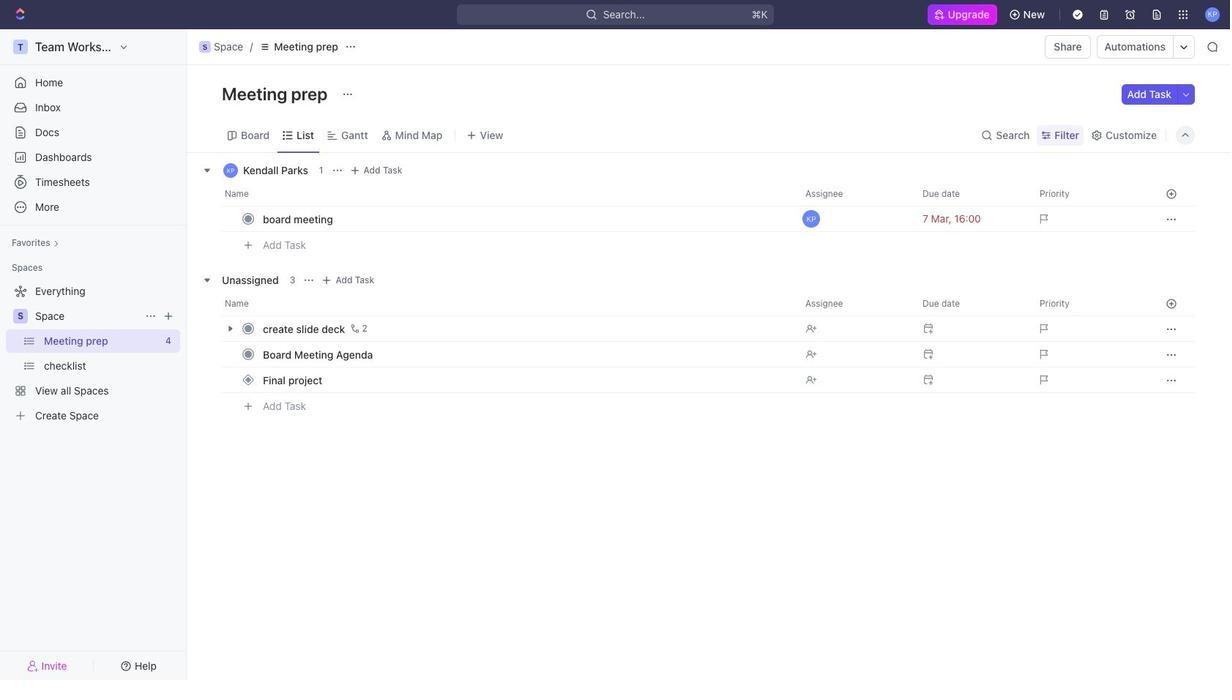 Task type: locate. For each thing, give the bounding box(es) containing it.
0 vertical spatial space, , element
[[199, 41, 211, 53]]

space, , element
[[199, 41, 211, 53], [13, 309, 28, 324]]

0 horizontal spatial space, , element
[[13, 309, 28, 324]]

team workspace, , element
[[13, 40, 28, 54]]

1 vertical spatial space, , element
[[13, 309, 28, 324]]

space, , element inside sidebar "navigation"
[[13, 309, 28, 324]]

sidebar navigation
[[0, 29, 190, 680]]

tree
[[6, 280, 180, 428]]



Task type: vqa. For each thing, say whether or not it's contained in the screenshot.
Space, , element
yes



Task type: describe. For each thing, give the bounding box(es) containing it.
invite user image
[[27, 660, 39, 673]]

1 horizontal spatial space, , element
[[199, 41, 211, 53]]

tree inside sidebar "navigation"
[[6, 280, 180, 428]]



